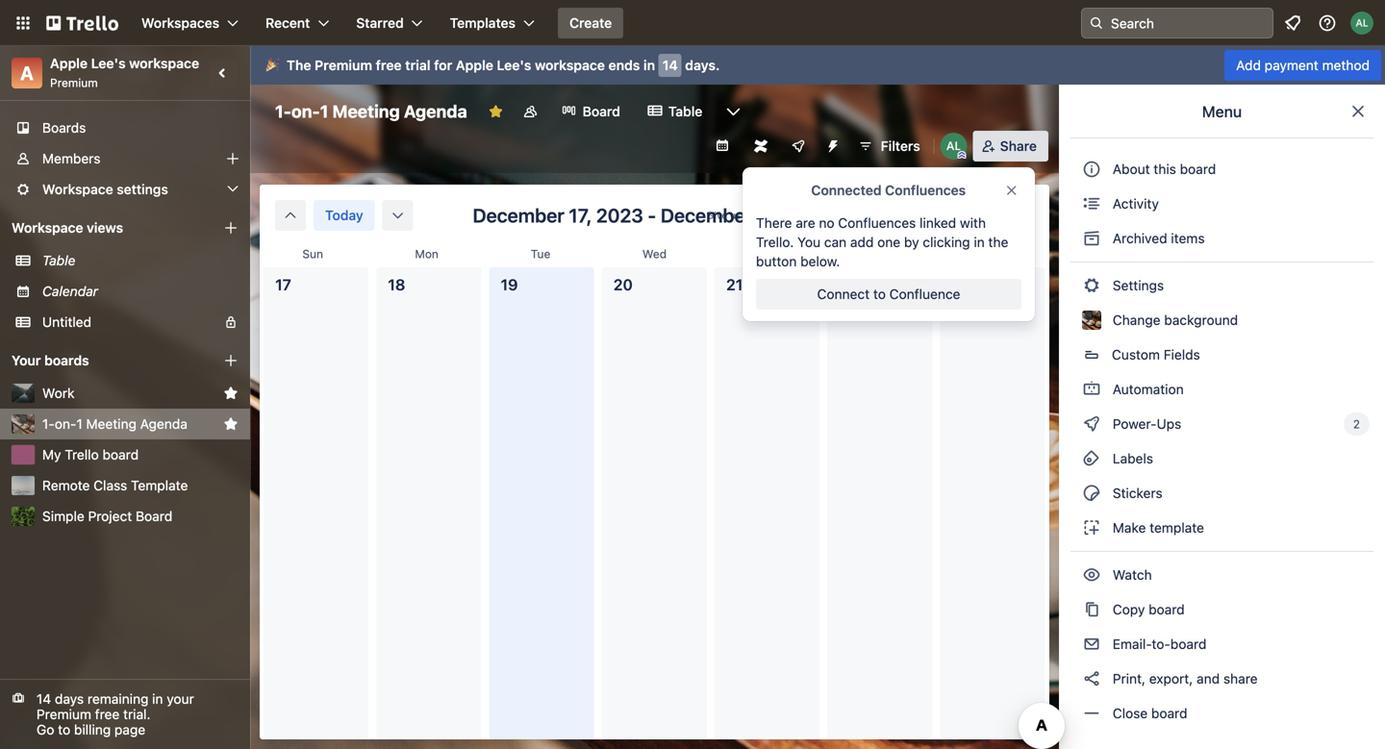 Task type: vqa. For each thing, say whether or not it's contained in the screenshot.
Settings link
yes



Task type: locate. For each thing, give the bounding box(es) containing it.
0 horizontal spatial meeting
[[86, 416, 137, 432]]

change background link
[[1071, 305, 1374, 336]]

0 vertical spatial meeting
[[333, 101, 400, 122]]

copy board link
[[1071, 595, 1374, 625]]

filters
[[881, 138, 921, 154]]

workspace down create button
[[535, 57, 605, 73]]

create
[[570, 15, 612, 31]]

1 sm image from the top
[[1082, 194, 1102, 214]]

-
[[648, 204, 657, 227]]

on- down the
[[292, 101, 320, 122]]

2023 left - at the top left of page
[[596, 204, 644, 227]]

2 vertical spatial premium
[[37, 707, 91, 723]]

export,
[[1150, 671, 1193, 687]]

sm image left archived
[[1082, 229, 1102, 248]]

month
[[901, 207, 942, 223]]

1 vertical spatial workspace
[[12, 220, 83, 236]]

confluence icon image
[[754, 140, 768, 153]]

1 vertical spatial agenda
[[140, 416, 188, 432]]

apple lee (applelee29) image
[[1351, 12, 1374, 35], [941, 133, 968, 160]]

0 vertical spatial table link
[[636, 96, 714, 127]]

sm image inside automation link
[[1082, 380, 1102, 399]]

0 vertical spatial workspace
[[42, 181, 113, 197]]

sm image inside the print, export, and share link
[[1082, 670, 1102, 689]]

20
[[614, 276, 633, 294]]

sm image for make template
[[1082, 519, 1102, 538]]

sm image inside email-to-board link
[[1082, 635, 1102, 654]]

sm image left stickers
[[1082, 484, 1102, 503]]

1 horizontal spatial meeting
[[333, 101, 400, 122]]

untitled
[[42, 314, 91, 330]]

feedback!
[[744, 210, 790, 221]]

your boards with 5 items element
[[12, 349, 194, 372]]

sm image for settings
[[1082, 276, 1102, 295]]

2023 down connected at right
[[789, 204, 837, 227]]

template
[[131, 478, 188, 494]]

sm image left automation
[[1082, 380, 1102, 399]]

power-ups
[[1109, 416, 1186, 432]]

boards
[[42, 120, 86, 136]]

workspace left views
[[12, 220, 83, 236]]

connected
[[811, 182, 882, 198]]

1 horizontal spatial board
[[583, 103, 621, 119]]

workspace down members
[[42, 181, 113, 197]]

premium
[[315, 57, 372, 73], [50, 76, 98, 89], [37, 707, 91, 723]]

1 vertical spatial table link
[[42, 251, 239, 270]]

1 horizontal spatial on-
[[292, 101, 320, 122]]

sm image right create a view image
[[281, 206, 300, 225]]

about this board
[[1113, 161, 1216, 177]]

1 vertical spatial premium
[[50, 76, 98, 89]]

trello
[[65, 447, 99, 463]]

ends
[[609, 57, 640, 73]]

1-on-1 meeting agenda inside board name "text field"
[[275, 101, 467, 122]]

stickers
[[1109, 485, 1163, 501]]

sm image inside activity link
[[1082, 194, 1102, 214]]

0 vertical spatial 1-on-1 meeting agenda
[[275, 101, 467, 122]]

in right ends
[[644, 57, 655, 73]]

table left "customize views" icon
[[669, 103, 703, 119]]

simple project board link
[[42, 507, 239, 526]]

14 inside 14 days remaining in your premium free trial. go to billing page
[[37, 691, 51, 707]]

meeting inside board name "text field"
[[333, 101, 400, 122]]

agenda down "for"
[[404, 101, 467, 122]]

archived
[[1113, 230, 1168, 246]]

1 vertical spatial 1-on-1 meeting agenda
[[42, 416, 188, 432]]

board inside button
[[1180, 161, 1216, 177]]

1 horizontal spatial 1
[[320, 101, 329, 122]]

1 horizontal spatial lee's
[[497, 57, 532, 73]]

14 left days. in the top of the page
[[663, 57, 678, 73]]

14 days remaining in your premium free trial. go to billing page
[[37, 691, 194, 738]]

share button
[[973, 131, 1049, 162]]

table
[[669, 103, 703, 119], [42, 253, 75, 268]]

table link
[[636, 96, 714, 127], [42, 251, 239, 270]]

0 horizontal spatial 14
[[37, 691, 51, 707]]

1- up my
[[42, 416, 55, 432]]

and
[[1197, 671, 1220, 687]]

my trello board link
[[42, 446, 239, 465]]

1 horizontal spatial 1-
[[275, 101, 292, 122]]

board up to-
[[1149, 602, 1185, 618]]

tue
[[531, 247, 551, 261]]

give
[[707, 210, 728, 221]]

sm image left the activity
[[1082, 194, 1102, 214]]

0 horizontal spatial apple
[[50, 55, 88, 71]]

0 horizontal spatial on-
[[55, 416, 76, 432]]

free
[[376, 57, 402, 73], [95, 707, 120, 723]]

1 horizontal spatial apple lee (applelee29) image
[[1351, 12, 1374, 35]]

board up print, export, and share
[[1171, 637, 1207, 652]]

1-on-1 meeting agenda down work button on the left bottom of the page
[[42, 416, 188, 432]]

month button
[[890, 200, 954, 231]]

1 vertical spatial 1-
[[42, 416, 55, 432]]

board down export,
[[1152, 706, 1188, 722]]

0 vertical spatial free
[[376, 57, 402, 73]]

board for trello
[[103, 447, 139, 463]]

🎉
[[266, 57, 279, 73]]

4 sm image from the top
[[1082, 519, 1102, 538]]

23,
[[757, 204, 785, 227]]

on- inside button
[[55, 416, 76, 432]]

0 horizontal spatial board
[[136, 509, 172, 524]]

archived items
[[1109, 230, 1205, 246]]

table up calendar
[[42, 253, 75, 268]]

sm image inside settings link
[[1082, 276, 1102, 295]]

about this board button
[[1071, 154, 1374, 185]]

meeting down work button on the left bottom of the page
[[86, 416, 137, 432]]

1 vertical spatial in
[[152, 691, 163, 707]]

sm image left close
[[1082, 704, 1102, 724]]

add board image
[[223, 353, 239, 369]]

1 horizontal spatial 1-on-1 meeting agenda
[[275, 101, 467, 122]]

print, export, and share link
[[1071, 664, 1374, 695]]

close board link
[[1071, 699, 1374, 729]]

8 sm image from the top
[[1082, 704, 1102, 724]]

my trello board
[[42, 447, 139, 463]]

sm image inside stickers link
[[1082, 484, 1102, 503]]

back to home image
[[46, 8, 118, 38]]

settings
[[117, 181, 168, 197]]

0 vertical spatial agenda
[[404, 101, 467, 122]]

sm image inside make template link
[[1082, 519, 1102, 538]]

1 vertical spatial starred icon image
[[223, 417, 239, 432]]

0 vertical spatial starred icon image
[[223, 386, 239, 401]]

apple
[[50, 55, 88, 71], [456, 57, 494, 73]]

primary element
[[0, 0, 1386, 46]]

0 horizontal spatial in
[[152, 691, 163, 707]]

on- down work
[[55, 416, 76, 432]]

0 vertical spatial apple lee (applelee29) image
[[1351, 12, 1374, 35]]

templates button
[[438, 8, 547, 38]]

0 horizontal spatial workspace
[[129, 55, 199, 71]]

apple lee (applelee29) image up confluences on the right top of the page
[[941, 133, 968, 160]]

sm image left the labels
[[1082, 449, 1102, 469]]

sm image inside close board link
[[1082, 704, 1102, 724]]

1 horizontal spatial december
[[661, 204, 753, 227]]

1 vertical spatial on-
[[55, 416, 76, 432]]

0 vertical spatial 1-
[[275, 101, 292, 122]]

1-on-1 meeting agenda down trial
[[275, 101, 467, 122]]

sm image
[[281, 206, 300, 225], [388, 206, 408, 225], [1082, 229, 1102, 248], [1082, 276, 1102, 295], [1082, 380, 1102, 399], [1082, 449, 1102, 469], [1082, 600, 1102, 620]]

0 vertical spatial on-
[[292, 101, 320, 122]]

board down ends
[[583, 103, 621, 119]]

sm image left settings
[[1082, 276, 1102, 295]]

work
[[42, 385, 75, 401]]

0 horizontal spatial december
[[473, 204, 565, 227]]

workspace
[[129, 55, 199, 71], [535, 57, 605, 73]]

sm image for power-ups
[[1082, 415, 1102, 434]]

0 horizontal spatial lee's
[[91, 55, 126, 71]]

14 left days
[[37, 691, 51, 707]]

watch
[[1109, 567, 1156, 583]]

starred icon image
[[223, 386, 239, 401], [223, 417, 239, 432]]

stickers link
[[1071, 478, 1374, 509]]

premium inside apple lee's workspace premium
[[50, 76, 98, 89]]

days.
[[685, 57, 720, 73]]

premium inside 14 days remaining in your premium free trial. go to billing page
[[37, 707, 91, 723]]

6 sm image from the top
[[1082, 635, 1102, 654]]

1 horizontal spatial workspace
[[535, 57, 605, 73]]

power-
[[1113, 416, 1157, 432]]

sm image for watch
[[1082, 566, 1102, 585]]

1 horizontal spatial 2023
[[789, 204, 837, 227]]

close
[[1113, 706, 1148, 722]]

agenda up my trello board link
[[140, 416, 188, 432]]

make
[[1113, 520, 1146, 536]]

table link down days. in the top of the page
[[636, 96, 714, 127]]

december
[[473, 204, 565, 227], [661, 204, 753, 227]]

0 horizontal spatial table
[[42, 253, 75, 268]]

share
[[1224, 671, 1258, 687]]

days
[[55, 691, 84, 707]]

fields
[[1164, 347, 1201, 363]]

1-on-1 meeting agenda
[[275, 101, 467, 122], [42, 416, 188, 432]]

1 down recent popup button
[[320, 101, 329, 122]]

workspace down workspaces
[[129, 55, 199, 71]]

0 vertical spatial 14
[[663, 57, 678, 73]]

1 horizontal spatial table
[[669, 103, 703, 119]]

sm image for stickers
[[1082, 484, 1102, 503]]

in inside 14 days remaining in your premium free trial. go to billing page
[[152, 691, 163, 707]]

apple down back to home image
[[50, 55, 88, 71]]

confetti image
[[266, 57, 279, 73]]

0 horizontal spatial free
[[95, 707, 120, 723]]

meeting down starred
[[333, 101, 400, 122]]

3 sm image from the top
[[1082, 484, 1102, 503]]

0 horizontal spatial 2023
[[596, 204, 644, 227]]

1 starred icon image from the top
[[223, 386, 239, 401]]

14
[[663, 57, 678, 73], [37, 691, 51, 707]]

starred icon image for 1-on-1 meeting agenda
[[223, 417, 239, 432]]

1 horizontal spatial in
[[644, 57, 655, 73]]

1 horizontal spatial free
[[376, 57, 402, 73]]

workspace inside workspace settings dropdown button
[[42, 181, 113, 197]]

views
[[87, 220, 123, 236]]

2 sm image from the top
[[1082, 415, 1102, 434]]

this member is an admin of this board. image
[[958, 151, 967, 160]]

sm image inside labels link
[[1082, 449, 1102, 469]]

email-to-board
[[1109, 637, 1207, 652]]

us
[[730, 210, 741, 221]]

class
[[94, 478, 127, 494]]

banner
[[250, 46, 1386, 85]]

agenda
[[404, 101, 467, 122], [140, 416, 188, 432]]

sm image up 18
[[388, 206, 408, 225]]

board right this
[[1180, 161, 1216, 177]]

sm image left email-
[[1082, 635, 1102, 654]]

1 vertical spatial free
[[95, 707, 120, 723]]

recent
[[266, 15, 310, 31]]

0 vertical spatial table
[[669, 103, 703, 119]]

sm image left watch
[[1082, 566, 1102, 585]]

0 horizontal spatial 1-on-1 meeting agenda
[[42, 416, 188, 432]]

1 up trello
[[76, 416, 82, 432]]

workspace visible image
[[523, 104, 539, 119]]

1 2023 from the left
[[596, 204, 644, 227]]

Search field
[[1105, 9, 1273, 38]]

search image
[[1089, 15, 1105, 31]]

apple right "for"
[[456, 57, 494, 73]]

custom fields
[[1112, 347, 1201, 363]]

remote class template
[[42, 478, 188, 494]]

confluences
[[885, 182, 966, 198]]

remaining
[[88, 691, 149, 707]]

activity
[[1109, 196, 1159, 212]]

share
[[1000, 138, 1037, 154]]

1 horizontal spatial table link
[[636, 96, 714, 127]]

filters button
[[852, 131, 926, 162]]

settings
[[1109, 278, 1164, 293]]

copy
[[1113, 602, 1145, 618]]

1- down 🎉
[[275, 101, 292, 122]]

open information menu image
[[1318, 13, 1337, 33]]

1- inside button
[[42, 416, 55, 432]]

sm image left copy
[[1082, 600, 1102, 620]]

1 horizontal spatial agenda
[[404, 101, 467, 122]]

0 horizontal spatial 1
[[76, 416, 82, 432]]

lee's down back to home image
[[91, 55, 126, 71]]

make template
[[1109, 520, 1205, 536]]

workspace navigation collapse icon image
[[210, 60, 237, 87]]

2 starred icon image from the top
[[223, 417, 239, 432]]

workspaces button
[[130, 8, 250, 38]]

customize views image
[[724, 102, 743, 121]]

0 vertical spatial 1
[[320, 101, 329, 122]]

board down template
[[136, 509, 172, 524]]

sm image left power-
[[1082, 415, 1102, 434]]

1 vertical spatial 14
[[37, 691, 51, 707]]

star or unstar board image
[[489, 104, 504, 119]]

apple lee (applelee29) image right open information menu icon
[[1351, 12, 1374, 35]]

sm image
[[1082, 194, 1102, 214], [1082, 415, 1102, 434], [1082, 484, 1102, 503], [1082, 519, 1102, 538], [1082, 566, 1102, 585], [1082, 635, 1102, 654], [1082, 670, 1102, 689], [1082, 704, 1102, 724]]

sm image for activity
[[1082, 194, 1102, 214]]

sm image left print,
[[1082, 670, 1102, 689]]

🎉 the premium free trial for apple lee's workspace ends in 14 days.
[[266, 57, 720, 73]]

board up the remote class template
[[103, 447, 139, 463]]

7 sm image from the top
[[1082, 670, 1102, 689]]

1 vertical spatial 1
[[76, 416, 82, 432]]

sm image inside watch link
[[1082, 566, 1102, 585]]

1 horizontal spatial 14
[[663, 57, 678, 73]]

create button
[[558, 8, 624, 38]]

table link up calendar link
[[42, 251, 239, 270]]

5 sm image from the top
[[1082, 566, 1102, 585]]

sm image left make
[[1082, 519, 1102, 538]]

sm image inside archived items link
[[1082, 229, 1102, 248]]

0 horizontal spatial apple lee (applelee29) image
[[941, 133, 968, 160]]

lee's down templates dropdown button
[[497, 57, 532, 73]]

1 horizontal spatial apple
[[456, 57, 494, 73]]

sm image inside copy board link
[[1082, 600, 1102, 620]]

print, export, and share
[[1109, 671, 1258, 687]]

1 vertical spatial meeting
[[86, 416, 137, 432]]

1 december from the left
[[473, 204, 565, 227]]

in left your
[[152, 691, 163, 707]]

0 horizontal spatial agenda
[[140, 416, 188, 432]]

0 horizontal spatial 1-
[[42, 416, 55, 432]]

change
[[1113, 312, 1161, 328]]



Task type: describe. For each thing, give the bounding box(es) containing it.
apple lee's workspace premium
[[50, 55, 199, 89]]

0 horizontal spatial table link
[[42, 251, 239, 270]]

email-to-board link
[[1071, 629, 1374, 660]]

agenda inside button
[[140, 416, 188, 432]]

1- inside board name "text field"
[[275, 101, 292, 122]]

recent button
[[254, 8, 341, 38]]

board for to-
[[1171, 637, 1207, 652]]

fri
[[876, 247, 890, 261]]

give us feedback!
[[707, 210, 790, 221]]

apple inside apple lee's workspace premium
[[50, 55, 88, 71]]

copy board
[[1109, 602, 1185, 618]]

automation image
[[818, 131, 845, 158]]

custom fields button
[[1071, 340, 1374, 370]]

1-on-1 meeting agenda inside button
[[42, 416, 188, 432]]

to
[[58, 722, 70, 738]]

meeting inside button
[[86, 416, 137, 432]]

calendar
[[42, 283, 98, 299]]

templates
[[450, 15, 516, 31]]

page
[[114, 722, 145, 738]]

go to billing page link
[[37, 722, 145, 738]]

workspace views
[[12, 220, 123, 236]]

calendar link
[[42, 282, 239, 301]]

simple
[[42, 509, 84, 524]]

add
[[1237, 57, 1261, 73]]

ups
[[1157, 416, 1182, 432]]

18
[[388, 276, 405, 294]]

sm image for archived items
[[1082, 229, 1102, 248]]

lee's inside apple lee's workspace premium
[[91, 55, 126, 71]]

power ups image
[[791, 139, 806, 154]]

members
[[42, 151, 101, 166]]

create a view image
[[223, 220, 239, 236]]

automation link
[[1071, 374, 1374, 405]]

starred icon image for work
[[223, 386, 239, 401]]

settings link
[[1071, 270, 1374, 301]]

lee's inside banner
[[497, 57, 532, 73]]

workspace inside apple lee's workspace premium
[[129, 55, 199, 71]]

print,
[[1113, 671, 1146, 687]]

background
[[1165, 312, 1239, 328]]

Board name text field
[[266, 96, 477, 127]]

apple inside banner
[[456, 57, 494, 73]]

your boards
[[12, 353, 89, 369]]

labels link
[[1071, 444, 1374, 474]]

wed
[[643, 247, 667, 261]]

activity link
[[1071, 189, 1374, 219]]

a link
[[12, 58, 42, 89]]

workspace for workspace views
[[12, 220, 83, 236]]

1 vertical spatial board
[[136, 509, 172, 524]]

simple project board
[[42, 509, 172, 524]]

automation
[[1109, 382, 1184, 397]]

sm image for email-to-board
[[1082, 635, 1102, 654]]

workspace for workspace settings
[[42, 181, 113, 197]]

change background
[[1109, 312, 1239, 328]]

0 notifications image
[[1282, 12, 1305, 35]]

0 vertical spatial board
[[583, 103, 621, 119]]

members link
[[0, 143, 250, 174]]

14 inside banner
[[663, 57, 678, 73]]

sun
[[303, 247, 323, 261]]

trial.
[[123, 707, 151, 723]]

1 inside board name "text field"
[[320, 101, 329, 122]]

sm image for close board
[[1082, 704, 1102, 724]]

project
[[88, 509, 132, 524]]

to-
[[1152, 637, 1171, 652]]

add payment method
[[1237, 57, 1370, 73]]

custom
[[1112, 347, 1160, 363]]

17
[[275, 276, 291, 294]]

menu
[[1203, 102, 1242, 121]]

remote
[[42, 478, 90, 494]]

untitled link
[[42, 313, 212, 332]]

workspace settings button
[[0, 174, 250, 205]]

your
[[167, 691, 194, 707]]

billing
[[74, 722, 111, 738]]

go
[[37, 722, 54, 738]]

connected confluences
[[811, 182, 966, 198]]

workspace settings
[[42, 181, 168, 197]]

19
[[501, 276, 518, 294]]

starred button
[[345, 8, 435, 38]]

email-
[[1113, 637, 1152, 652]]

for
[[434, 57, 452, 73]]

1 vertical spatial table
[[42, 253, 75, 268]]

sat
[[988, 247, 1006, 261]]

2 2023 from the left
[[789, 204, 837, 227]]

agenda inside board name "text field"
[[404, 101, 467, 122]]

board for this
[[1180, 161, 1216, 177]]

on- inside board name "text field"
[[292, 101, 320, 122]]

0 vertical spatial in
[[644, 57, 655, 73]]

my
[[42, 447, 61, 463]]

0 vertical spatial premium
[[315, 57, 372, 73]]

starred
[[356, 15, 404, 31]]

1 inside button
[[76, 416, 82, 432]]

sm image for print, export, and share
[[1082, 670, 1102, 689]]

free inside 14 days remaining in your premium free trial. go to billing page
[[95, 707, 120, 723]]

mon
[[415, 247, 439, 261]]

sm image for automation
[[1082, 380, 1102, 399]]

items
[[1171, 230, 1205, 246]]

sm image for copy board
[[1082, 600, 1102, 620]]

banner containing 🎉
[[250, 46, 1386, 85]]

the
[[287, 57, 311, 73]]

apple lee (applelee29) image inside primary element
[[1351, 12, 1374, 35]]

remote class template link
[[42, 476, 239, 496]]

boards
[[44, 353, 89, 369]]

2
[[1354, 418, 1361, 431]]

sm image for labels
[[1082, 449, 1102, 469]]

give us feedback! link
[[707, 210, 790, 221]]

2 december from the left
[[661, 204, 753, 227]]

template
[[1150, 520, 1205, 536]]

december 17, 2023 - december 23, 2023
[[473, 204, 837, 227]]

work button
[[42, 384, 216, 403]]

1 vertical spatial apple lee (applelee29) image
[[941, 133, 968, 160]]

add payment method link
[[1225, 50, 1382, 81]]

payment
[[1265, 57, 1319, 73]]

calendar power-up image
[[715, 138, 730, 153]]

thu
[[758, 247, 779, 261]]

close board
[[1109, 706, 1188, 722]]

22
[[839, 276, 858, 294]]



